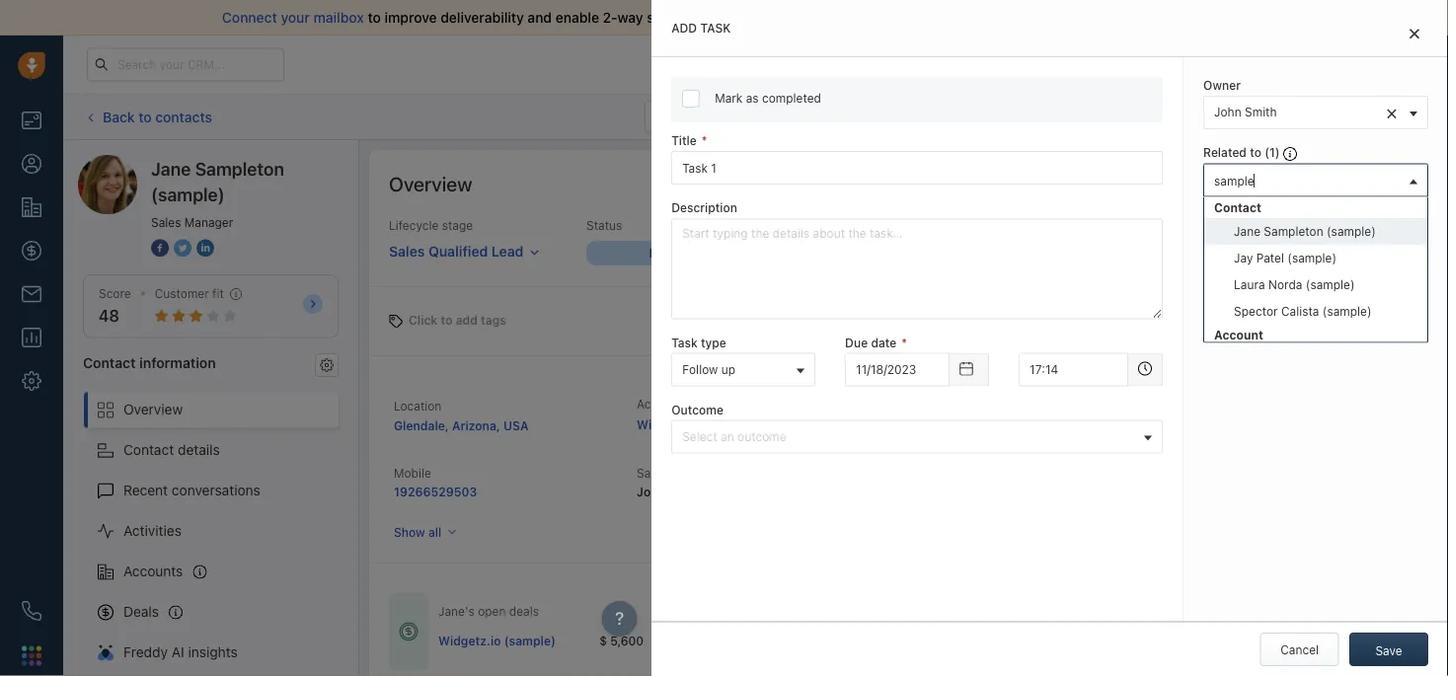Task type: locate. For each thing, give the bounding box(es) containing it.
smith up 1 in the right top of the page
[[1245, 105, 1277, 119]]

laura norda (sample) option
[[1205, 271, 1428, 298]]

john smith down "requirements"
[[1134, 457, 1196, 471]]

freshworks switcher image
[[22, 646, 41, 666]]

sales qualified lead
[[389, 243, 524, 259]]

48 button
[[99, 307, 119, 326]]

smith down "requirements"
[[1164, 457, 1196, 471]]

sales left owner in the bottom of the page
[[637, 467, 667, 480]]

1 horizontal spatial john
[[1134, 457, 1161, 471]]

lead
[[492, 243, 524, 259]]

0 vertical spatial john
[[1215, 105, 1242, 119]]

sales down lifecycle
[[389, 243, 425, 259]]

Start typing the details about the task… text field
[[672, 219, 1163, 319]]

1 vertical spatial accounts
[[123, 563, 183, 580]]

contact
[[1215, 200, 1262, 214], [83, 354, 136, 371], [123, 442, 174, 458]]

to right 'mailbox'
[[368, 9, 381, 26]]

close image
[[1410, 28, 1420, 39]]

collaborators
[[1204, 258, 1281, 271]]

task
[[700, 21, 731, 35]]

task inside × tab panel
[[672, 336, 698, 349]]

task for task type
[[672, 336, 698, 349]]

widgetz.io (sample) link down outcome
[[637, 418, 754, 432]]

information
[[139, 354, 216, 371]]

overview
[[1359, 177, 1408, 191]]

of
[[681, 9, 695, 26]]

1 horizontal spatial )
[[1297, 258, 1302, 271]]

qualified
[[429, 243, 488, 259]]

location glendale, arizona, usa
[[394, 399, 529, 433]]

(sample) down customize overview
[[1340, 211, 1389, 224]]

1 vertical spatial smith
[[1164, 457, 1196, 471]]

to left add at the left top of the page
[[441, 314, 453, 327]]

deliverability
[[441, 9, 524, 26]]

connect
[[222, 9, 277, 26]]

status
[[587, 219, 622, 233]]

/ for won
[[1338, 247, 1342, 260]]

janesampleton@gmail.com
[[880, 418, 1036, 432]]

1 horizontal spatial widgetz.io (sample) link
[[637, 418, 754, 432]]

janesampleton@gmail.com link
[[880, 415, 1036, 435]]

jane sampleton (sample) up manager
[[151, 158, 284, 205]]

1 horizontal spatial (
[[1284, 258, 1289, 271]]

list box
[[1205, 197, 1428, 452]]

) up the click to select records search box
[[1276, 146, 1280, 160]]

2 vertical spatial contact
[[123, 442, 174, 458]]

0 horizontal spatial john
[[637, 485, 665, 499]]

sales qualified lead link
[[389, 234, 541, 262]]

(
[[1265, 146, 1270, 160], [1284, 258, 1289, 271]]

back to contacts
[[103, 108, 212, 125]]

/ right won
[[1338, 247, 1342, 260]]

sales up facebook circled image
[[151, 215, 181, 229]]

2 horizontal spatial smith
[[1245, 105, 1277, 119]]

accounts widgetz.io (sample)
[[637, 397, 754, 432]]

1 vertical spatial (
[[1284, 258, 1289, 271]]

2 vertical spatial smith
[[669, 485, 702, 499]]

cancel button
[[1261, 633, 1340, 667]]

group
[[1205, 218, 1428, 324]]

row
[[438, 621, 1079, 662]]

sampleton inside × tab panel
[[1277, 211, 1337, 224]]

(sample) down outcome
[[703, 418, 754, 432]]

john down accounts widgetz.io (sample)
[[637, 485, 665, 499]]

spector calista (sample)
[[1234, 304, 1372, 318]]

john down "requirements"
[[1134, 457, 1161, 471]]

recent conversations
[[123, 482, 261, 499]]

title
[[672, 134, 697, 148]]

spector calista (sample) option
[[1205, 298, 1428, 324]]

overview up lifecycle stage
[[389, 172, 472, 195]]

and
[[528, 9, 552, 26]]

customize overview
[[1296, 177, 1408, 191]]

( up norda
[[1284, 258, 1289, 271]]

freddy ai insights
[[123, 644, 238, 661]]

1 vertical spatial add
[[1291, 110, 1313, 124]]

email image
[[1253, 57, 1267, 73]]

1 vertical spatial john
[[1134, 457, 1161, 471]]

(sample) down deals
[[504, 634, 556, 648]]

None search field
[[1210, 282, 1403, 303]]

0 vertical spatial (
[[1265, 146, 1270, 160]]

sales inside sales owner john smith
[[637, 467, 667, 480]]

scheduled
[[1134, 413, 1193, 427]]

widgetz.io down jane's
[[438, 634, 501, 648]]

0 vertical spatial widgetz.io
[[637, 418, 700, 432]]

add
[[456, 314, 478, 327]]

phone element
[[12, 591, 51, 631]]

2 vertical spatial john
[[637, 485, 665, 499]]

task button
[[937, 100, 1003, 134]]

to for click to add tags
[[441, 314, 453, 327]]

sampleton up jay patel (sample)
[[1264, 224, 1324, 238]]

insights
[[188, 644, 238, 661]]

twitter circled image
[[174, 237, 192, 258]]

select
[[682, 430, 718, 443]]

0 horizontal spatial add
[[672, 21, 697, 35]]

click
[[409, 314, 438, 327]]

details
[[178, 442, 220, 458]]

john smith down 'owner'
[[1215, 105, 1277, 119]]

0 vertical spatial contact
[[1215, 200, 1262, 214]]

sales manager
[[151, 215, 233, 229]]

0 vertical spatial )
[[1276, 146, 1280, 160]]

mailbox
[[314, 9, 364, 26]]

follow
[[682, 362, 718, 376]]

to inside × tab panel
[[1250, 146, 1262, 160]]

) up laura norda (sample)
[[1297, 258, 1302, 271]]

task inside button
[[967, 110, 992, 124]]

( right related
[[1265, 146, 1270, 160]]

select an outcome button
[[672, 420, 1163, 454]]

sms
[[858, 110, 884, 124]]

1 horizontal spatial add
[[1291, 110, 1313, 124]]

click to add tags
[[409, 314, 506, 327]]

jane inside jane sampleton (sample) option
[[1234, 224, 1261, 238]]

activities
[[123, 523, 182, 539]]

activities
[[1172, 110, 1222, 124]]

arizona,
[[452, 419, 500, 433]]

(sample) up sales manager
[[151, 184, 225, 205]]

customer fit
[[155, 287, 224, 301]]

/ left lost
[[1239, 247, 1243, 260]]

0 vertical spatial smith
[[1245, 105, 1277, 119]]

smith down owner in the bottom of the page
[[669, 485, 702, 499]]

sms button
[[829, 100, 894, 134]]

1 vertical spatial overview
[[123, 401, 183, 418]]

1 vertical spatial task
[[672, 336, 698, 349]]

jane inside × tab panel
[[1247, 211, 1274, 224]]

0 vertical spatial add
[[672, 21, 697, 35]]

accounts for accounts widgetz.io (sample)
[[637, 397, 689, 411]]

(sample) inside × tab panel
[[1340, 211, 1389, 224]]

None text field
[[1019, 353, 1129, 387]]

1 horizontal spatial /
[[1338, 247, 1342, 260]]

jane inside scheduled a meeting later with jane to discuss the requirements
[[1310, 413, 1336, 427]]

facebook circled image
[[151, 237, 169, 258]]

collaborators ( 0 )
[[1204, 258, 1302, 271]]

overview up contact details
[[123, 401, 183, 418]]

accounts for accounts
[[123, 563, 183, 580]]

deal
[[1316, 110, 1340, 124]]

sampleton for manager
[[195, 158, 284, 179]]

phone image
[[22, 601, 41, 621]]

smith
[[1245, 105, 1277, 119], [1164, 457, 1196, 471], [669, 485, 702, 499]]

1 horizontal spatial accounts
[[637, 397, 689, 411]]

contact down 48 button
[[83, 354, 136, 371]]

0 vertical spatial task
[[967, 110, 992, 124]]

0 vertical spatial john smith
[[1215, 105, 1277, 119]]

sales
[[1138, 110, 1168, 124], [151, 215, 181, 229], [389, 243, 425, 259], [637, 467, 667, 480]]

task
[[967, 110, 992, 124], [672, 336, 698, 349]]

with
[[1283, 413, 1306, 427]]

(sample) inside accounts widgetz.io (sample)
[[703, 418, 754, 432]]

mobile 19266529503
[[394, 467, 477, 499]]

1 horizontal spatial john smith
[[1215, 105, 1277, 119]]

sales for sales manager
[[151, 215, 181, 229]]

0 horizontal spatial accounts
[[123, 563, 183, 580]]

0 horizontal spatial smith
[[669, 485, 702, 499]]

accounts up select
[[637, 397, 689, 411]]

meeting button
[[1013, 100, 1099, 134]]

1 vertical spatial )
[[1297, 258, 1302, 271]]

accounts inside accounts widgetz.io (sample)
[[637, 397, 689, 411]]

sync
[[647, 9, 678, 26]]

john down 'owner'
[[1215, 105, 1242, 119]]

0 horizontal spatial /
[[1239, 247, 1243, 260]]

option
[[1205, 197, 1428, 324]]

1 / from the left
[[1239, 247, 1243, 260]]

$
[[600, 634, 607, 648]]

linkedin circled image
[[197, 237, 214, 258]]

1 vertical spatial widgetz.io
[[438, 634, 501, 648]]

to right back
[[138, 108, 152, 125]]

jane sampleton (sample) down customize
[[1247, 211, 1389, 224]]

call
[[754, 110, 775, 124]]

sampleton inside jane sampleton (sample)
[[195, 158, 284, 179]]

1 horizontal spatial task
[[967, 110, 992, 124]]

jane sampleton (sample) inside × tab panel
[[1247, 211, 1389, 224]]

0 horizontal spatial task
[[672, 336, 698, 349]]

accounts down activities at the left
[[123, 563, 183, 580]]

/ inside won / churned button
[[1338, 247, 1342, 260]]

0 vertical spatial accounts
[[637, 397, 689, 411]]

1 vertical spatial john smith
[[1134, 457, 1196, 471]]

task left meeting button
[[967, 110, 992, 124]]

2 horizontal spatial john
[[1215, 105, 1242, 119]]

date
[[871, 336, 897, 349]]

contact up recent
[[123, 442, 174, 458]]

1 horizontal spatial widgetz.io
[[637, 418, 700, 432]]

discuss
[[1354, 413, 1396, 427]]

1 vertical spatial widgetz.io (sample) link
[[438, 633, 556, 650]]

conversations
[[172, 482, 261, 499]]

recent
[[123, 482, 168, 499]]

laura norda (sample)
[[1234, 277, 1355, 291]]

owner
[[670, 467, 704, 480]]

sampleton inside option
[[1264, 224, 1324, 238]]

call link
[[725, 100, 785, 134]]

1 vertical spatial contact
[[83, 354, 136, 371]]

(sample)
[[151, 184, 225, 205], [1340, 211, 1389, 224], [1327, 224, 1376, 238], [1288, 251, 1337, 264], [1306, 277, 1355, 291], [1323, 304, 1372, 318], [703, 418, 754, 432], [504, 634, 556, 648]]

0 horizontal spatial (
[[1265, 146, 1270, 160]]

won / churned link
[[1280, 242, 1419, 265]]

1 horizontal spatial overview
[[389, 172, 472, 195]]

2 / from the left
[[1338, 247, 1342, 260]]

jane sampleton (sample) inside option
[[1234, 224, 1376, 238]]

add
[[672, 21, 697, 35], [1291, 110, 1313, 124]]

0 horizontal spatial )
[[1276, 146, 1280, 160]]

email
[[698, 9, 733, 26]]

connect your mailbox to improve deliverability and enable 2-way sync of email conversations.
[[222, 9, 832, 26]]

sales activities
[[1138, 110, 1222, 124]]

(sample) down jay patel (sample) option
[[1306, 277, 1355, 291]]

add left "task"
[[672, 21, 697, 35]]

glendale, arizona, usa link
[[394, 419, 529, 433]]

smith inside × tab panel
[[1245, 105, 1277, 119]]

tags
[[481, 314, 506, 327]]

widgetz.io down outcome
[[637, 418, 700, 432]]

your
[[281, 9, 310, 26]]

to left discuss
[[1340, 413, 1351, 427]]

cell
[[760, 621, 920, 661], [920, 623, 1079, 662]]

sales activities button
[[1109, 100, 1261, 134], [1109, 100, 1251, 134]]

contact inside "list box"
[[1215, 200, 1262, 214]]

widgetz.io (sample) link down the open on the bottom of the page
[[438, 633, 556, 650]]

sampleton up manager
[[195, 158, 284, 179]]

/ inside negotiation / lost button
[[1239, 247, 1243, 260]]

jane sampleton (sample) up won
[[1234, 224, 1376, 238]]

john smith
[[1215, 105, 1277, 119], [1134, 457, 1196, 471]]

sampleton down the click to select records search box
[[1277, 211, 1337, 224]]

sales left activities on the top of page
[[1138, 110, 1168, 124]]

back to contacts link
[[83, 102, 213, 133]]

(sample) down laura norda (sample) option
[[1323, 304, 1372, 318]]

0 horizontal spatial john smith
[[1134, 457, 1196, 471]]

5,600
[[610, 634, 644, 648]]

to left 1 in the right top of the page
[[1250, 146, 1262, 160]]

add inside add deal button
[[1291, 110, 1313, 124]]

add left deal
[[1291, 110, 1313, 124]]

widgetz.io inside accounts widgetz.io (sample)
[[637, 418, 700, 432]]

task left type
[[672, 336, 698, 349]]

jane inside jane sampleton (sample)
[[151, 158, 191, 179]]

contact up negotiation / lost
[[1215, 200, 1262, 214]]

deals
[[509, 605, 539, 619]]

jane sampleton (sample)
[[151, 158, 284, 205], [1247, 211, 1389, 224], [1234, 224, 1376, 238]]

add inside × tab panel
[[672, 21, 697, 35]]



Task type: describe. For each thing, give the bounding box(es) containing it.
customer
[[155, 287, 209, 301]]

$ 5,600
[[600, 634, 644, 648]]

2-
[[603, 9, 618, 26]]

mng settings image
[[320, 358, 334, 372]]

container_wx8msf4aqz5i3rn1 image
[[399, 622, 419, 642]]

way
[[618, 9, 643, 26]]

norda
[[1269, 277, 1303, 291]]

add deal button
[[1261, 100, 1350, 134]]

add for add task
[[672, 21, 697, 35]]

contacts
[[155, 108, 212, 125]]

up
[[722, 362, 736, 376]]

open
[[478, 605, 506, 619]]

john inside sales owner john smith
[[637, 485, 665, 499]]

show all
[[394, 525, 442, 539]]

negotiation / lost
[[1169, 247, 1270, 260]]

jane's open deals
[[438, 605, 539, 619]]

48
[[99, 307, 119, 326]]

new
[[649, 247, 674, 260]]

(sample) up won / churned
[[1327, 224, 1376, 238]]

spector
[[1234, 304, 1278, 318]]

add task
[[672, 21, 731, 35]]

cancel
[[1281, 643, 1319, 657]]

jay
[[1234, 251, 1253, 264]]

option containing contact
[[1205, 197, 1428, 324]]

add deal
[[1291, 110, 1340, 124]]

meeting
[[1206, 413, 1251, 427]]

jane sampleton (sample) option
[[1205, 218, 1428, 244]]

row containing widgetz.io (sample)
[[438, 621, 1079, 662]]

connect your mailbox link
[[222, 9, 368, 26]]

score 48
[[99, 287, 131, 326]]

description
[[672, 201, 737, 215]]

show
[[394, 525, 425, 539]]

0 horizontal spatial widgetz.io
[[438, 634, 501, 648]]

related to ( 1 )
[[1204, 146, 1283, 160]]

type
[[701, 336, 727, 349]]

negotiation / lost link
[[1141, 242, 1280, 265]]

0 vertical spatial widgetz.io (sample) link
[[637, 418, 754, 432]]

negotiation / lost button
[[1141, 242, 1280, 265]]

won
[[1310, 247, 1335, 260]]

mark as completed
[[715, 91, 822, 105]]

john inside × tab panel
[[1215, 105, 1242, 119]]

smith inside sales owner john smith
[[669, 485, 702, 499]]

sales for sales qualified lead
[[389, 243, 425, 259]]

email button
[[645, 100, 715, 134]]

sales for sales activities
[[1138, 110, 1168, 124]]

0
[[1289, 258, 1297, 271]]

contact details
[[123, 442, 220, 458]]

(sample) inside jane sampleton (sample)
[[151, 184, 225, 205]]

jay patel (sample) option
[[1205, 244, 1428, 271]]

ai
[[172, 644, 184, 661]]

as
[[746, 91, 759, 105]]

customize
[[1296, 177, 1355, 191]]

call button
[[725, 100, 785, 134]]

customize overview button
[[1267, 170, 1419, 197]]

save
[[1376, 644, 1403, 658]]

add for add deal
[[1291, 110, 1313, 124]]

scheduled a meeting later with jane to discuss the requirements
[[1134, 413, 1418, 444]]

calista
[[1282, 304, 1320, 318]]

glendale,
[[394, 419, 449, 433]]

jane sampleton (sample) for sales manager
[[151, 158, 284, 205]]

-- text field
[[845, 353, 950, 387]]

jane's
[[438, 605, 475, 619]]

to for related to ( 1 )
[[1250, 146, 1262, 160]]

won / churned
[[1310, 247, 1394, 260]]

× dialog
[[652, 0, 1449, 676]]

due date
[[845, 336, 897, 349]]

new link
[[587, 241, 725, 266]]

to inside scheduled a meeting later with jane to discuss the requirements
[[1340, 413, 1351, 427]]

× tab panel
[[652, 0, 1449, 676]]

john smith inside × tab panel
[[1215, 105, 1277, 119]]

outcome
[[738, 430, 787, 443]]

enable
[[556, 9, 599, 26]]

widgetz.io (sample)
[[438, 634, 556, 648]]

location
[[394, 399, 442, 413]]

/ for negotiation
[[1239, 247, 1243, 260]]

deals
[[123, 604, 159, 620]]

jay patel (sample)
[[1234, 251, 1337, 264]]

0 vertical spatial overview
[[389, 172, 472, 195]]

Title text field
[[672, 151, 1163, 185]]

0 horizontal spatial widgetz.io (sample) link
[[438, 633, 556, 650]]

contact for contact details
[[123, 442, 174, 458]]

follow up button
[[672, 353, 816, 387]]

sampleton for patel
[[1264, 224, 1324, 238]]

19266529503
[[394, 485, 477, 499]]

contact information
[[83, 354, 216, 371]]

(sample) up laura norda (sample) option
[[1288, 251, 1337, 264]]

list box containing contact
[[1205, 197, 1428, 452]]

save button
[[1350, 633, 1429, 667]]

contact for contact information
[[83, 354, 136, 371]]

churned
[[1345, 247, 1394, 260]]

conversations.
[[737, 9, 832, 26]]

1 horizontal spatial smith
[[1164, 457, 1196, 471]]

sales owner john smith
[[637, 467, 704, 499]]

follow up
[[682, 362, 736, 376]]

all
[[428, 525, 442, 539]]

an
[[721, 430, 734, 443]]

group containing jane sampleton (sample)
[[1205, 218, 1428, 324]]

jane sampleton (sample) for jay patel (sample)
[[1234, 224, 1376, 238]]

mark
[[715, 91, 743, 105]]

to for back to contacts
[[138, 108, 152, 125]]

Click to select records search field
[[1210, 170, 1403, 191]]

stage
[[442, 219, 473, 233]]

score
[[99, 287, 131, 301]]

lost
[[1246, 247, 1270, 260]]

contact for contact
[[1215, 200, 1262, 214]]

0 horizontal spatial overview
[[123, 401, 183, 418]]

1
[[1270, 146, 1276, 160]]

task for task
[[967, 110, 992, 124]]

later
[[1255, 413, 1280, 427]]

Search your CRM... text field
[[87, 48, 284, 81]]



Task type: vqa. For each thing, say whether or not it's contained in the screenshot.
the Nov, in the right of the page
no



